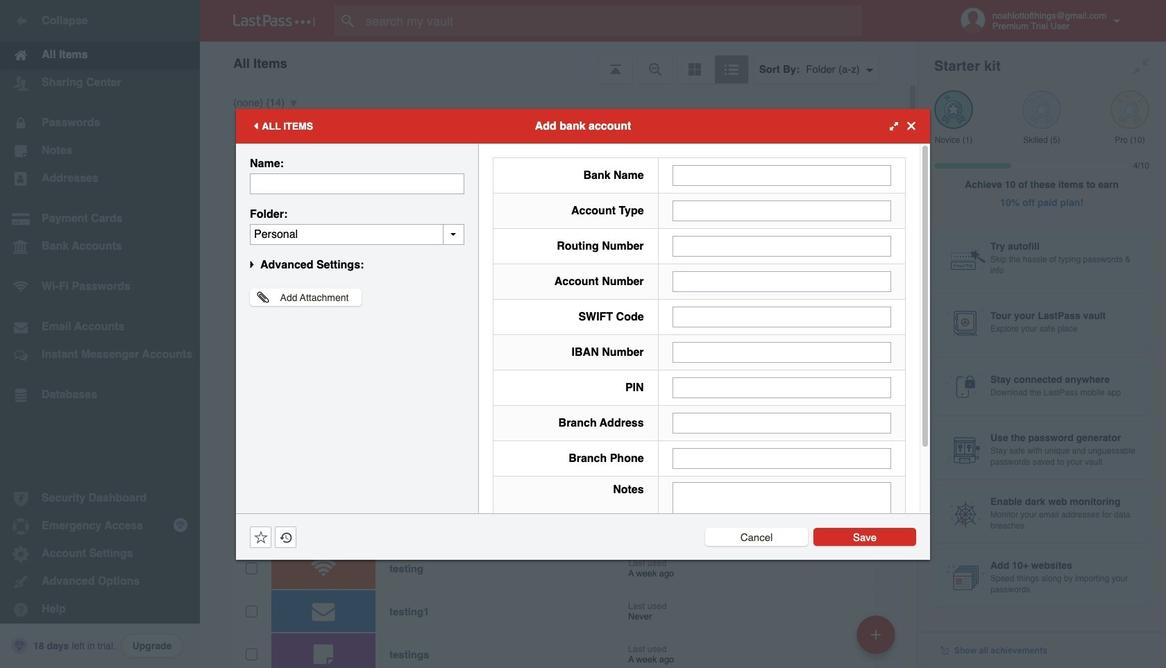 Task type: vqa. For each thing, say whether or not it's contained in the screenshot.
password field at the right of the page
no



Task type: locate. For each thing, give the bounding box(es) containing it.
vault options navigation
[[200, 42, 918, 83]]

None text field
[[673, 200, 892, 221], [673, 271, 892, 292], [673, 307, 892, 327], [673, 377, 892, 398], [673, 413, 892, 434], [673, 482, 892, 568], [673, 200, 892, 221], [673, 271, 892, 292], [673, 307, 892, 327], [673, 377, 892, 398], [673, 413, 892, 434], [673, 482, 892, 568]]

dialog
[[236, 109, 931, 578]]

lastpass image
[[233, 15, 315, 27]]

Search search field
[[335, 6, 890, 36]]

new item navigation
[[852, 612, 904, 669]]

None text field
[[673, 165, 892, 186], [250, 173, 465, 194], [250, 224, 465, 245], [673, 236, 892, 257], [673, 342, 892, 363], [673, 448, 892, 469], [673, 165, 892, 186], [250, 173, 465, 194], [250, 224, 465, 245], [673, 236, 892, 257], [673, 342, 892, 363], [673, 448, 892, 469]]



Task type: describe. For each thing, give the bounding box(es) containing it.
search my vault text field
[[335, 6, 890, 36]]

new item image
[[872, 630, 881, 640]]

main navigation navigation
[[0, 0, 200, 669]]



